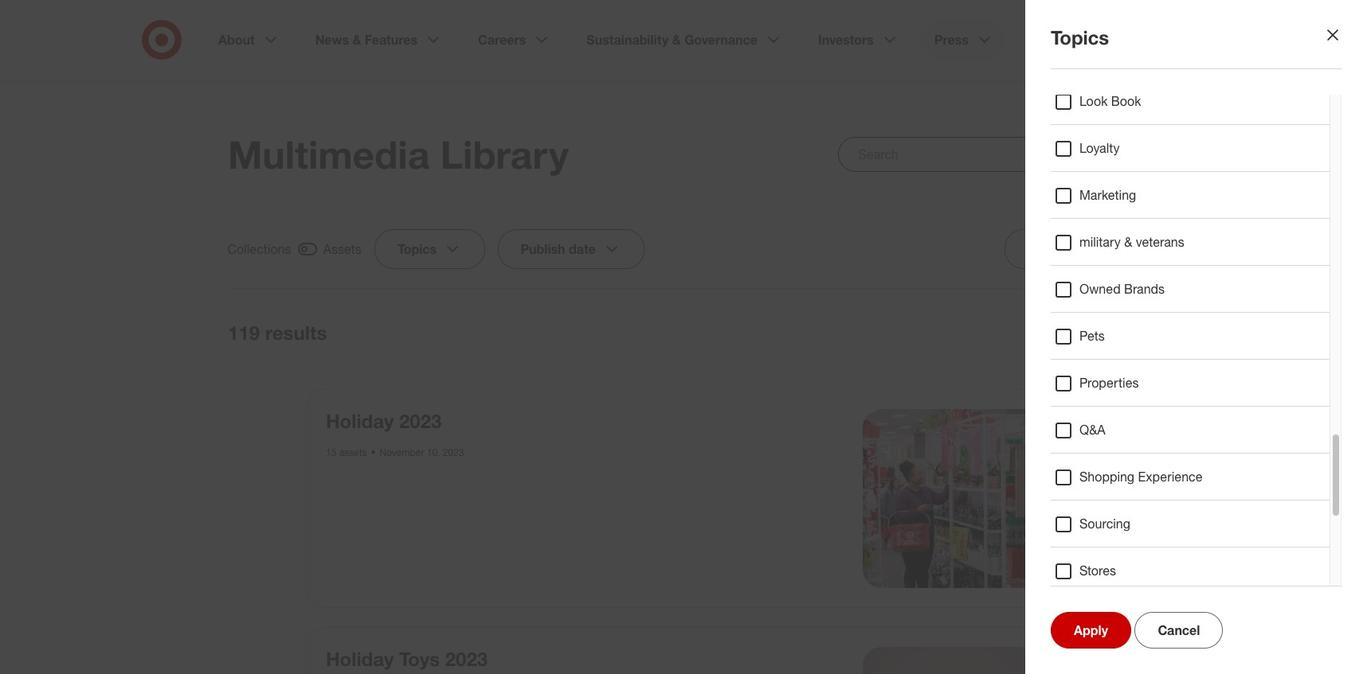 Task type: locate. For each thing, give the bounding box(es) containing it.
1 holiday from the top
[[326, 410, 394, 433]]

look
[[1080, 93, 1108, 109]]

experience
[[1138, 469, 1203, 485]]

Marketing checkbox
[[1054, 186, 1073, 206]]

properties
[[1080, 375, 1139, 391]]

1 vertical spatial holiday
[[326, 647, 394, 671]]

2023 right 10,
[[443, 447, 464, 459]]

military & veterans
[[1080, 234, 1184, 250]]

1 horizontal spatial topics
[[1051, 25, 1109, 49]]

topics right assets
[[398, 241, 437, 257]]

Owned Brands checkbox
[[1054, 280, 1073, 300]]

2 vertical spatial 2023
[[445, 647, 488, 671]]

loyalty
[[1080, 140, 1120, 156]]

apply
[[1074, 623, 1108, 639]]

military
[[1080, 234, 1121, 250]]

holiday for holiday toys 2023
[[326, 647, 394, 671]]

Search search field
[[839, 137, 1139, 172]]

2023 right toys
[[445, 647, 488, 671]]

2023
[[399, 410, 442, 433], [443, 447, 464, 459], [445, 647, 488, 671]]

0 horizontal spatial topics
[[398, 241, 437, 257]]

veterans
[[1136, 234, 1184, 250]]

book
[[1111, 93, 1141, 109]]

holiday
[[326, 410, 394, 433], [326, 647, 394, 671]]

2 holiday from the top
[[326, 647, 394, 671]]

holiday left toys
[[326, 647, 394, 671]]

2023 up november 10, 2023
[[399, 410, 442, 433]]

0 vertical spatial holiday
[[326, 410, 394, 433]]

owned
[[1080, 281, 1121, 297]]

cancel
[[1158, 623, 1200, 639]]

publish date
[[521, 241, 596, 257]]

2023 for toys
[[445, 647, 488, 671]]

Properties checkbox
[[1054, 374, 1073, 394]]

1 vertical spatial topics
[[398, 241, 437, 257]]

a guest carrying a red target basket browses colorful holiday displays. image
[[862, 410, 1041, 588]]

holiday up assets
[[326, 410, 394, 433]]

Sourcing checkbox
[[1054, 515, 1073, 535]]

checked image
[[298, 240, 317, 259]]

topics
[[1051, 25, 1109, 49], [398, 241, 437, 257]]

cancel button
[[1135, 613, 1223, 649]]

multimedia library
[[228, 131, 569, 178]]

10,
[[427, 447, 440, 459]]

119 results
[[228, 321, 327, 345]]

date
[[569, 241, 596, 257]]

0 vertical spatial topics
[[1051, 25, 1109, 49]]

topics up look
[[1051, 25, 1109, 49]]

None checkbox
[[228, 239, 362, 260], [1069, 321, 1139, 345], [228, 239, 362, 260], [1069, 321, 1139, 345]]

topics inside dialog
[[1051, 25, 1109, 49]]

1 vertical spatial 2023
[[443, 447, 464, 459]]

assets
[[324, 241, 362, 257]]

Stores checkbox
[[1054, 563, 1073, 582]]

shopping
[[1080, 469, 1135, 485]]

Pets checkbox
[[1054, 327, 1073, 347]]

library
[[440, 131, 569, 178]]

Look Book checkbox
[[1054, 92, 1073, 112]]

unchecked image
[[1095, 323, 1114, 343]]



Task type: describe. For each thing, give the bounding box(es) containing it.
owned brands
[[1080, 281, 1165, 297]]

shopping experience
[[1080, 469, 1203, 485]]

november 10, 2023
[[380, 447, 464, 459]]

results
[[265, 321, 327, 345]]

publish
[[521, 241, 566, 257]]

Shopping Experience checkbox
[[1054, 468, 1073, 488]]

toys
[[399, 647, 440, 671]]

topics button
[[375, 229, 485, 269]]

collections
[[228, 241, 292, 257]]

pets
[[1080, 328, 1105, 344]]

0 vertical spatial 2023
[[399, 410, 442, 433]]

holiday toys 2023
[[326, 647, 488, 671]]

holiday toys 2023 link
[[326, 647, 488, 671]]

look book
[[1080, 93, 1141, 109]]

multimedia
[[228, 131, 430, 178]]

assets
[[339, 447, 367, 459]]

Q&A checkbox
[[1054, 421, 1073, 441]]

publish date button
[[498, 229, 645, 269]]

q&a
[[1080, 422, 1106, 438]]

119
[[228, 321, 260, 345]]

topics inside button
[[398, 241, 437, 257]]

apply button
[[1051, 613, 1131, 649]]

holiday for holiday 2023
[[326, 410, 394, 433]]

15 assets
[[326, 447, 367, 459]]

november
[[380, 447, 424, 459]]

brands
[[1124, 281, 1165, 297]]

sourcing
[[1080, 516, 1130, 532]]

holiday 2023 link
[[326, 410, 442, 433]]

topics dialog
[[0, 0, 1367, 675]]

&
[[1124, 234, 1132, 250]]

marketing
[[1080, 187, 1136, 203]]

holiday 2023
[[326, 410, 442, 433]]

Loyalty checkbox
[[1054, 139, 1073, 159]]

stores
[[1080, 563, 1116, 579]]

military & veterans checkbox
[[1054, 233, 1073, 253]]

2023 for 10,
[[443, 447, 464, 459]]

15
[[326, 447, 337, 459]]



Task type: vqa. For each thing, say whether or not it's contained in the screenshot.
Cancel
yes



